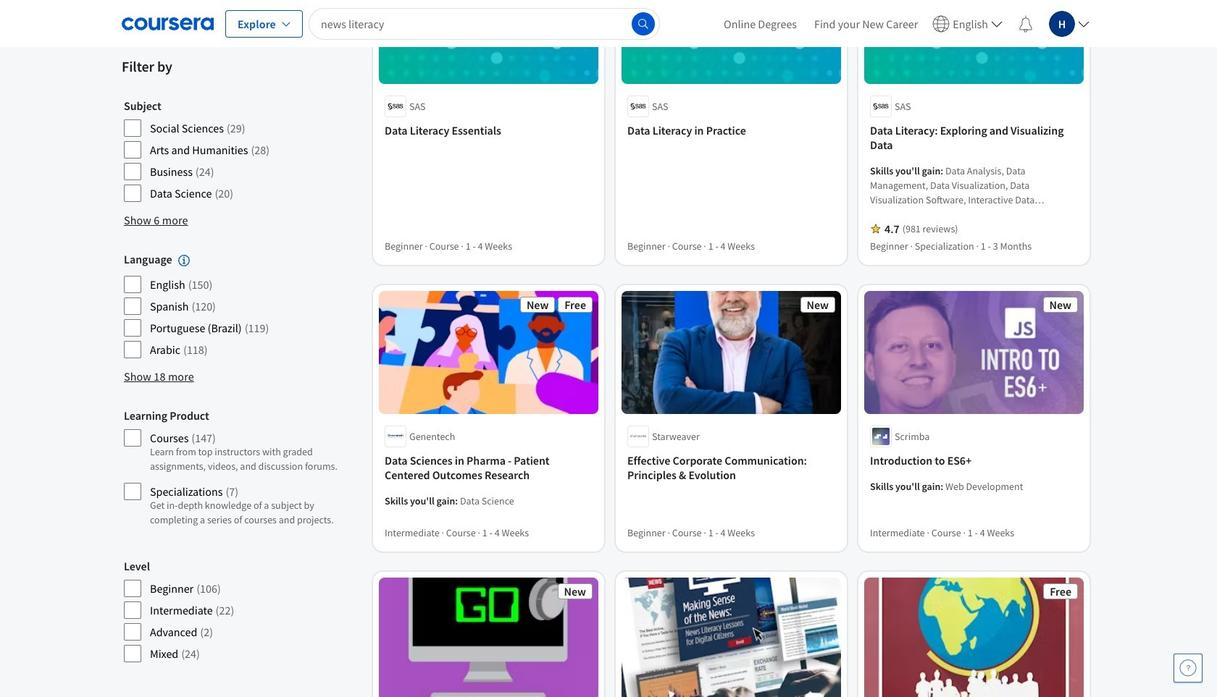 Task type: describe. For each thing, give the bounding box(es) containing it.
help center image
[[1179, 660, 1197, 677]]

coursera image
[[122, 12, 214, 35]]

4 group from the top
[[124, 559, 341, 667]]



Task type: vqa. For each thing, say whether or not it's contained in the screenshot.
search box
yes



Task type: locate. For each thing, give the bounding box(es) containing it.
information about this filter group image
[[178, 255, 189, 267]]

1 group from the top
[[124, 99, 341, 206]]

None search field
[[309, 8, 660, 39]]

3 group from the top
[[124, 409, 341, 536]]

2 group from the top
[[124, 252, 341, 362]]

What do you want to learn? text field
[[309, 8, 660, 39]]

group
[[124, 99, 341, 206], [124, 252, 341, 362], [124, 409, 341, 536], [124, 559, 341, 667]]

menu
[[715, 0, 1095, 47]]



